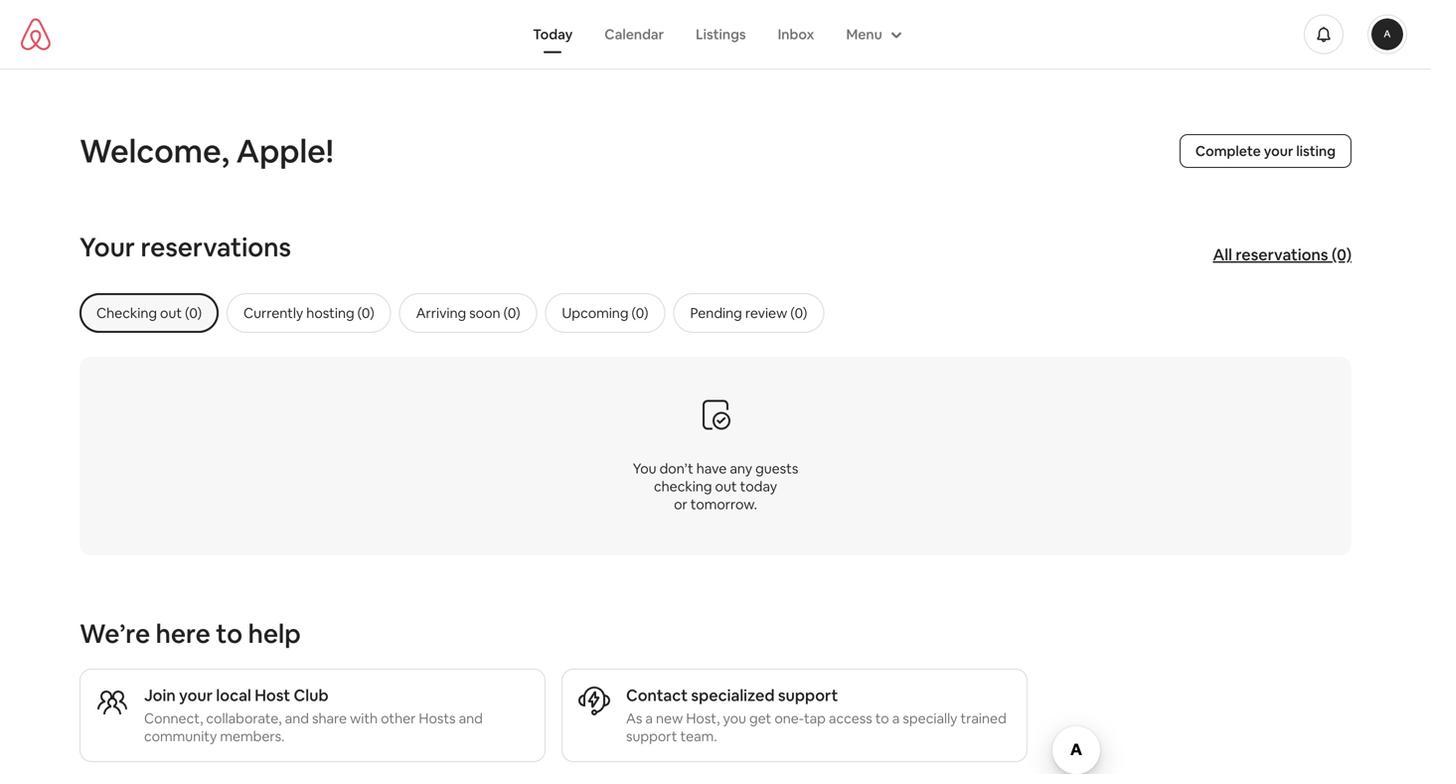 Task type: vqa. For each thing, say whether or not it's contained in the screenshot.
Amazing views Amazing
no



Task type: describe. For each thing, give the bounding box(es) containing it.
you
[[633, 460, 657, 478]]

1 and from the left
[[285, 710, 309, 728]]

complete your listing
[[1196, 142, 1336, 160]]

menu button
[[831, 15, 915, 53]]

2 and from the left
[[459, 710, 483, 728]]

complete
[[1196, 142, 1261, 160]]

join
[[144, 686, 176, 706]]

help
[[248, 617, 301, 651]]

2 a from the left
[[893, 710, 900, 728]]

host,
[[686, 710, 720, 728]]

have
[[697, 460, 727, 478]]

to inside "contact specialized support as a new host, you get one-tap access to a specially trained support team."
[[876, 710, 890, 728]]

specialized
[[691, 686, 775, 706]]

calendar link
[[589, 15, 680, 53]]

out
[[715, 478, 737, 496]]

welcome, apple!
[[80, 130, 334, 172]]

pending review (0)
[[690, 304, 808, 322]]

all reservations (0)
[[1213, 245, 1352, 265]]

trained
[[961, 710, 1007, 728]]

your
[[80, 231, 135, 264]]

listing
[[1297, 142, 1336, 160]]

pending
[[690, 304, 742, 322]]

don't
[[660, 460, 694, 478]]

listings link
[[680, 15, 762, 53]]

hosts
[[419, 710, 456, 728]]

calendar
[[605, 25, 664, 43]]

out (0)
[[160, 304, 202, 322]]

local
[[216, 686, 251, 706]]

(0) inside the all reservations (0) link
[[1332, 245, 1352, 265]]

community members.
[[144, 728, 285, 746]]

any
[[730, 460, 753, 478]]

with
[[350, 710, 378, 728]]

all
[[1213, 245, 1233, 265]]

main navigation menu image
[[1372, 18, 1404, 50]]

apple!
[[236, 130, 334, 172]]

currently hosting (0)
[[244, 304, 374, 322]]

tap
[[804, 710, 826, 728]]

reservations for all
[[1236, 245, 1329, 265]]

checking
[[654, 478, 712, 496]]

all reservations (0) link
[[1203, 235, 1362, 275]]

support
[[778, 686, 838, 706]]

we're here to help
[[80, 617, 301, 651]]

0 horizontal spatial to
[[216, 617, 243, 651]]



Task type: locate. For each thing, give the bounding box(es) containing it.
0 vertical spatial to
[[216, 617, 243, 651]]

currently
[[244, 304, 303, 322]]

or tomorrow.
[[674, 496, 758, 514]]

today link
[[517, 15, 589, 53]]

reservations
[[141, 231, 291, 264], [1236, 245, 1329, 265]]

your inside join your local host club connect, collaborate, and share with other hosts and community members.
[[179, 686, 213, 706]]

0 horizontal spatial your
[[179, 686, 213, 706]]

a
[[646, 710, 653, 728], [893, 710, 900, 728]]

inbox
[[778, 25, 815, 43]]

review (0)
[[746, 304, 808, 322]]

1 horizontal spatial (0)
[[1332, 245, 1352, 265]]

complete your listing link
[[1180, 134, 1352, 168]]

reservations up out (0)
[[141, 231, 291, 264]]

today
[[533, 25, 573, 43]]

contact specialized support as a new host, you get one-tap access to a specially trained support team.
[[626, 686, 1007, 746]]

reservations right all
[[1236, 245, 1329, 265]]

guests
[[756, 460, 799, 478]]

to left help on the left of page
[[216, 617, 243, 651]]

contact
[[626, 686, 688, 706]]

(0)
[[1332, 245, 1352, 265], [632, 304, 649, 322]]

reservations for your
[[141, 231, 291, 264]]

1 a from the left
[[646, 710, 653, 728]]

today
[[740, 478, 778, 496]]

share
[[312, 710, 347, 728]]

1 horizontal spatial to
[[876, 710, 890, 728]]

connect,
[[144, 710, 203, 728]]

and
[[285, 710, 309, 728], [459, 710, 483, 728]]

your reservations
[[80, 231, 291, 264]]

arriving soon (0)
[[416, 304, 521, 322]]

1 vertical spatial (0)
[[632, 304, 649, 322]]

your for complete
[[1264, 142, 1294, 160]]

specially
[[903, 710, 958, 728]]

welcome,
[[80, 130, 229, 172]]

0 horizontal spatial (0)
[[632, 304, 649, 322]]

a right as
[[646, 710, 653, 728]]

your for join
[[179, 686, 213, 706]]

and down club
[[285, 710, 309, 728]]

we're
[[80, 617, 150, 651]]

new
[[656, 710, 683, 728]]

collaborate,
[[206, 710, 282, 728]]

as
[[626, 710, 643, 728]]

(0) inside "reservation filters" group
[[632, 304, 649, 322]]

you don't have any guests checking out today or tomorrow.
[[633, 460, 799, 514]]

support team.
[[626, 728, 717, 746]]

menu
[[847, 25, 883, 43]]

join your local host club connect, collaborate, and share with other hosts and community members.
[[144, 686, 483, 746]]

reservation filters group
[[80, 293, 1392, 333]]

get
[[750, 710, 772, 728]]

listings
[[696, 25, 746, 43]]

1 vertical spatial to
[[876, 710, 890, 728]]

arriving
[[416, 304, 466, 322]]

access
[[829, 710, 873, 728]]

host
[[255, 686, 290, 706]]

1 horizontal spatial a
[[893, 710, 900, 728]]

0 vertical spatial (0)
[[1332, 245, 1352, 265]]

checking out (0)
[[96, 304, 202, 322]]

1 horizontal spatial reservations
[[1236, 245, 1329, 265]]

to
[[216, 617, 243, 651], [876, 710, 890, 728]]

your up connect, at the left of the page
[[179, 686, 213, 706]]

soon (0)
[[469, 304, 521, 322]]

1 vertical spatial your
[[179, 686, 213, 706]]

you
[[723, 710, 747, 728]]

1 horizontal spatial and
[[459, 710, 483, 728]]

0 horizontal spatial and
[[285, 710, 309, 728]]

checking
[[96, 304, 157, 322]]

and right hosts
[[459, 710, 483, 728]]

upcoming
[[562, 304, 629, 322]]

here
[[156, 617, 211, 651]]

one-
[[775, 710, 804, 728]]

0 vertical spatial your
[[1264, 142, 1294, 160]]

hosting (0)
[[307, 304, 374, 322]]

1 horizontal spatial your
[[1264, 142, 1294, 160]]

other
[[381, 710, 416, 728]]

0 horizontal spatial reservations
[[141, 231, 291, 264]]

your
[[1264, 142, 1294, 160], [179, 686, 213, 706]]

0 horizontal spatial a
[[646, 710, 653, 728]]

to right access
[[876, 710, 890, 728]]

a left specially
[[893, 710, 900, 728]]

upcoming (0)
[[562, 304, 649, 322]]

your left listing
[[1264, 142, 1294, 160]]

inbox link
[[762, 15, 831, 53]]

club
[[294, 686, 329, 706]]



